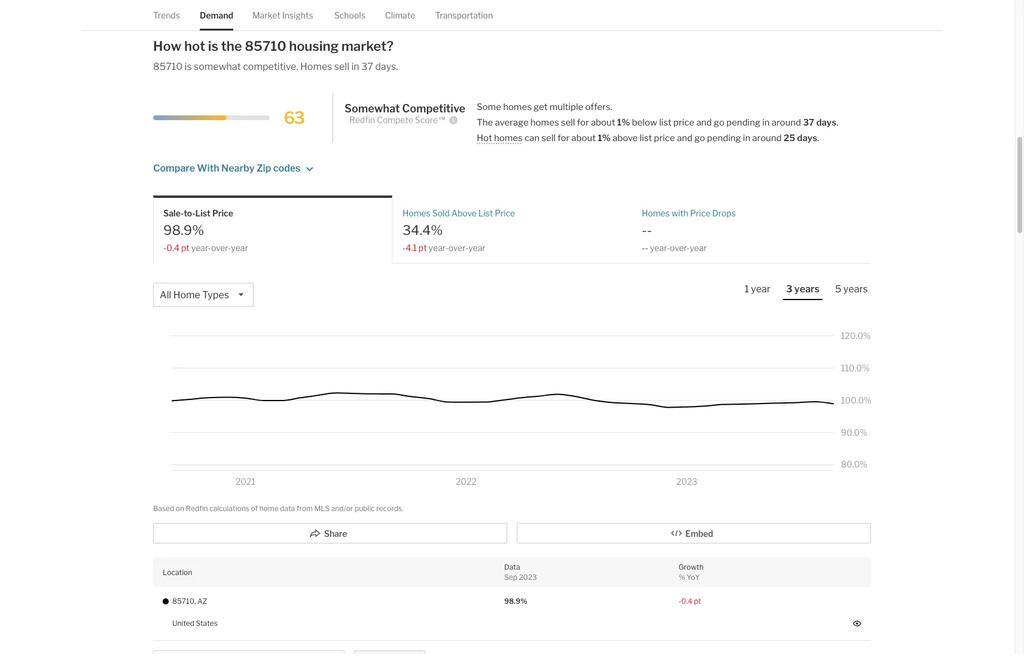 Task type: locate. For each thing, give the bounding box(es) containing it.
over- down above at left
[[449, 243, 469, 253]]

98.9%
[[163, 223, 204, 238], [504, 597, 527, 606]]

0 horizontal spatial is
[[185, 61, 192, 72]]

sell right 'can'
[[542, 133, 556, 144]]

1 horizontal spatial sell
[[542, 133, 556, 144]]

4.1
[[406, 243, 417, 253]]

offers.
[[585, 102, 612, 112]]

homes left 'with'
[[642, 208, 670, 218]]

0 vertical spatial 85710
[[245, 38, 286, 54]]

years inside 3 years button
[[795, 283, 820, 295]]

- inside homes sold above list price 34.4% -4.1 pt year-over-year
[[403, 243, 406, 253]]

homes up average
[[503, 102, 532, 112]]

1 horizontal spatial 1%
[[617, 117, 630, 128]]

list down the "below" at the right
[[640, 133, 652, 144]]

homes
[[503, 102, 532, 112], [531, 117, 559, 128], [494, 133, 523, 144]]

2 vertical spatial homes
[[494, 133, 523, 144]]

0 horizontal spatial list
[[195, 208, 211, 218]]

1% left the above
[[598, 133, 611, 144]]

0 horizontal spatial 1%
[[598, 133, 611, 144]]

codes
[[273, 163, 301, 174]]

2 list from the left
[[478, 208, 493, 218]]

sell down multiple
[[561, 117, 575, 128]]

0 vertical spatial homes
[[503, 102, 532, 112]]

homes for --
[[642, 208, 670, 218]]

homes inside homes sold above list price 34.4% -4.1 pt year-over-year
[[403, 208, 431, 218]]

and right the above
[[677, 133, 693, 144]]

price down the "below" at the right
[[654, 133, 675, 144]]

1 horizontal spatial go
[[714, 117, 725, 128]]

0 vertical spatial 98.9%
[[163, 223, 204, 238]]

is left the
[[208, 38, 218, 54]]

0 horizontal spatial 85710
[[153, 61, 183, 72]]

price right 'to-'
[[212, 208, 233, 218]]

data
[[280, 504, 295, 513]]

1 vertical spatial in
[[762, 117, 770, 128]]

price right above at left
[[495, 208, 515, 218]]

above
[[613, 133, 638, 144]]

year inside homes sold above list price 34.4% -4.1 pt year-over-year
[[469, 243, 486, 253]]

around up "25" at top right
[[772, 117, 801, 128]]

redfin down somewhat
[[349, 115, 375, 125]]

1 horizontal spatial list
[[478, 208, 493, 218]]

1%
[[617, 117, 630, 128], [598, 133, 611, 144]]

sell down market?
[[334, 61, 349, 72]]

days
[[816, 117, 837, 128], [797, 133, 817, 144]]

2 horizontal spatial over-
[[670, 243, 690, 253]]

redfin
[[349, 115, 375, 125], [186, 504, 208, 513]]

2 horizontal spatial year-
[[650, 243, 670, 253]]

price right 'with'
[[690, 208, 711, 218]]

1 horizontal spatial in
[[743, 133, 750, 144]]

1 horizontal spatial year-
[[429, 243, 449, 253]]

0 horizontal spatial years
[[795, 283, 820, 295]]

0 horizontal spatial redfin
[[186, 504, 208, 513]]

all home types
[[160, 289, 229, 301]]

sale-to-list price 98.9% -0.4 pt year-over-year
[[163, 208, 248, 253]]

pt
[[181, 243, 189, 253], [419, 243, 427, 253], [694, 597, 701, 606]]

list right above at left
[[478, 208, 493, 218]]

data
[[504, 563, 520, 572]]

0 vertical spatial price
[[673, 117, 695, 128]]

year inside homes with price drops -- -- year-over-year
[[690, 243, 707, 253]]

0 horizontal spatial in
[[351, 61, 359, 72]]

85710, az
[[172, 597, 207, 606]]

homes down average
[[494, 133, 523, 144]]

1 horizontal spatial 85710
[[245, 38, 286, 54]]

2 horizontal spatial price
[[690, 208, 711, 218]]

1 vertical spatial pending
[[707, 133, 741, 144]]

over- inside homes with price drops -- -- year-over-year
[[670, 243, 690, 253]]

trends link
[[153, 0, 180, 31]]

0 horizontal spatial 0.4
[[167, 243, 179, 253]]

1 horizontal spatial and
[[696, 117, 712, 128]]

share button
[[153, 524, 507, 544]]

sell
[[334, 61, 349, 72], [561, 117, 575, 128], [542, 133, 556, 144]]

1 list from the left
[[195, 208, 211, 218]]

1 horizontal spatial for
[[577, 117, 589, 128]]

2 horizontal spatial pt
[[694, 597, 701, 606]]

types
[[202, 289, 229, 301]]

1 vertical spatial .
[[817, 133, 819, 144]]

redfin right on
[[186, 504, 208, 513]]

homes up the 34.4%
[[403, 208, 431, 218]]

0 horizontal spatial sell
[[334, 61, 349, 72]]

2 years from the left
[[844, 283, 868, 295]]

years right 3
[[795, 283, 820, 295]]

records.
[[376, 504, 404, 513]]

is down the hot
[[185, 61, 192, 72]]

pt down "yoy"
[[694, 597, 701, 606]]

growth % yoy
[[679, 563, 704, 582]]

pt down 'to-'
[[181, 243, 189, 253]]

price right the "below" at the right
[[673, 117, 695, 128]]

1 vertical spatial 85710
[[153, 61, 183, 72]]

average
[[495, 117, 529, 128]]

2 vertical spatial sell
[[542, 133, 556, 144]]

0 horizontal spatial and
[[677, 133, 693, 144]]

insights
[[282, 10, 313, 20]]

0 vertical spatial .
[[837, 117, 838, 128]]

0 vertical spatial days
[[816, 117, 837, 128]]

1 vertical spatial is
[[185, 61, 192, 72]]

0 vertical spatial 37
[[361, 61, 373, 72]]

based on redfin calculations of home data from mls and/or public records.
[[153, 504, 404, 513]]

0 horizontal spatial .
[[817, 133, 819, 144]]

1% up the above
[[617, 117, 630, 128]]

over- inside homes sold above list price 34.4% -4.1 pt year-over-year
[[449, 243, 469, 253]]

and/or
[[331, 504, 353, 513]]

for down multiple
[[558, 133, 570, 144]]

0 horizontal spatial over-
[[211, 243, 231, 253]]

share
[[324, 529, 347, 539]]

.
[[837, 117, 838, 128], [817, 133, 819, 144]]

states
[[196, 619, 218, 628]]

1 vertical spatial redfin
[[186, 504, 208, 513]]

1 horizontal spatial homes
[[403, 208, 431, 218]]

2 over- from the left
[[449, 243, 469, 253]]

0 horizontal spatial go
[[695, 133, 705, 144]]

over- down 'with'
[[670, 243, 690, 253]]

2 year- from the left
[[429, 243, 449, 253]]

somewhat competitive
[[345, 102, 465, 115]]

climate
[[385, 10, 415, 20]]

1 horizontal spatial .
[[837, 117, 838, 128]]

is
[[208, 38, 218, 54], [185, 61, 192, 72]]

year- for --
[[650, 243, 670, 253]]

list right the "below" at the right
[[659, 117, 672, 128]]

0 vertical spatial for
[[577, 117, 589, 128]]

transportation link
[[435, 0, 493, 31]]

1 price from the left
[[212, 208, 233, 218]]

5
[[835, 283, 842, 295]]

hot
[[477, 133, 492, 144]]

1 horizontal spatial pt
[[419, 243, 427, 253]]

2 vertical spatial in
[[743, 133, 750, 144]]

0 vertical spatial 0.4
[[167, 243, 179, 253]]

0 horizontal spatial pt
[[181, 243, 189, 253]]

1 horizontal spatial 98.9%
[[504, 597, 527, 606]]

1 year- from the left
[[191, 243, 211, 253]]

63
[[284, 108, 304, 128]]

3 year- from the left
[[650, 243, 670, 253]]

1 vertical spatial 37
[[803, 117, 815, 128]]

growth
[[679, 563, 704, 572]]

year- for 98.9%
[[191, 243, 211, 253]]

list
[[659, 117, 672, 128], [640, 133, 652, 144]]

pending
[[727, 117, 761, 128], [707, 133, 741, 144]]

go
[[714, 117, 725, 128], [695, 133, 705, 144]]

for down the offers.
[[577, 117, 589, 128]]

0 vertical spatial redfin
[[349, 115, 375, 125]]

1 horizontal spatial list
[[659, 117, 672, 128]]

85710 up competitive.
[[245, 38, 286, 54]]

price
[[673, 117, 695, 128], [654, 133, 675, 144]]

0.4 inside sale-to-list price 98.9% -0.4 pt year-over-year
[[167, 243, 179, 253]]

year-
[[191, 243, 211, 253], [429, 243, 449, 253], [650, 243, 670, 253]]

85710 down how
[[153, 61, 183, 72]]

list right sale-
[[195, 208, 211, 218]]

around left "25" at top right
[[752, 133, 782, 144]]

0 horizontal spatial homes
[[300, 61, 332, 72]]

year- inside homes with price drops -- -- year-over-year
[[650, 243, 670, 253]]

over- up types at left top
[[211, 243, 231, 253]]

0 horizontal spatial 98.9%
[[163, 223, 204, 238]]

0 vertical spatial 1%
[[617, 117, 630, 128]]

85710
[[245, 38, 286, 54], [153, 61, 183, 72]]

1 vertical spatial about
[[572, 133, 596, 144]]

98.9% down 'to-'
[[163, 223, 204, 238]]

0.4 down %
[[681, 597, 693, 606]]

year
[[231, 243, 248, 253], [469, 243, 486, 253], [690, 243, 707, 253], [751, 283, 771, 295]]

85710,
[[172, 597, 196, 606]]

homes inside homes with price drops -- -- year-over-year
[[642, 208, 670, 218]]

homes down housing
[[300, 61, 332, 72]]

1 horizontal spatial price
[[495, 208, 515, 218]]

homes down "get"
[[531, 117, 559, 128]]

2 horizontal spatial sell
[[561, 117, 575, 128]]

1 over- from the left
[[211, 243, 231, 253]]

years for 5 years
[[844, 283, 868, 295]]

0 vertical spatial list
[[659, 117, 672, 128]]

above
[[452, 208, 477, 218]]

sold
[[432, 208, 450, 218]]

about
[[591, 117, 615, 128], [572, 133, 596, 144]]

demand
[[200, 10, 233, 20]]

0 horizontal spatial for
[[558, 133, 570, 144]]

1 horizontal spatial 37
[[803, 117, 815, 128]]

based
[[153, 504, 174, 513]]

1 vertical spatial list
[[640, 133, 652, 144]]

0 vertical spatial and
[[696, 117, 712, 128]]

-
[[642, 223, 647, 238], [647, 223, 652, 238], [163, 243, 167, 253], [403, 243, 406, 253], [642, 243, 645, 253], [645, 243, 648, 253], [679, 597, 681, 606]]

and right the "below" at the right
[[696, 117, 712, 128]]

1 years from the left
[[795, 283, 820, 295]]

3 price from the left
[[690, 208, 711, 218]]

home
[[173, 289, 200, 301]]

0 vertical spatial around
[[772, 117, 801, 128]]

score
[[415, 115, 438, 125]]

2 price from the left
[[495, 208, 515, 218]]

multiple
[[550, 102, 583, 112]]

1 vertical spatial sell
[[561, 117, 575, 128]]

1 vertical spatial for
[[558, 133, 570, 144]]

years inside 5 years button
[[844, 283, 868, 295]]

years right 5
[[844, 283, 868, 295]]

and
[[696, 117, 712, 128], [677, 133, 693, 144]]

schools link
[[334, 0, 365, 31]]

1 horizontal spatial 0.4
[[681, 597, 693, 606]]

homes for 34.4%
[[403, 208, 431, 218]]

2 horizontal spatial homes
[[642, 208, 670, 218]]

1 vertical spatial 98.9%
[[504, 597, 527, 606]]

pt right the 4.1
[[419, 243, 427, 253]]

1 horizontal spatial years
[[844, 283, 868, 295]]

5 years button
[[832, 283, 871, 299]]

0.4 down sale-
[[167, 243, 179, 253]]

3 over- from the left
[[670, 243, 690, 253]]

34.4%
[[403, 223, 443, 238]]

year inside button
[[751, 283, 771, 295]]

0 horizontal spatial list
[[640, 133, 652, 144]]

home
[[259, 504, 279, 513]]

1 horizontal spatial over-
[[449, 243, 469, 253]]

over- inside sale-to-list price 98.9% -0.4 pt year-over-year
[[211, 243, 231, 253]]

days.
[[375, 61, 398, 72]]

0 horizontal spatial year-
[[191, 243, 211, 253]]

98.9% down sep
[[504, 597, 527, 606]]

3 years
[[786, 283, 820, 295]]

0 horizontal spatial price
[[212, 208, 233, 218]]

0 vertical spatial about
[[591, 117, 615, 128]]

market insights link
[[252, 0, 313, 31]]

0 vertical spatial go
[[714, 117, 725, 128]]

on
[[176, 504, 184, 513]]

1 horizontal spatial is
[[208, 38, 218, 54]]

pt inside homes sold above list price 34.4% -4.1 pt year-over-year
[[419, 243, 427, 253]]

year- inside sale-to-list price 98.9% -0.4 pt year-over-year
[[191, 243, 211, 253]]



Task type: vqa. For each thing, say whether or not it's contained in the screenshot.
(lot) corresponding to $349,990
no



Task type: describe. For each thing, give the bounding box(es) containing it.
pt inside sale-to-list price 98.9% -0.4 pt year-over-year
[[181, 243, 189, 253]]

homes with price drops -- -- year-over-year
[[642, 208, 736, 253]]

public
[[355, 504, 375, 513]]

37 inside some homes get multiple offers. the average homes  sell for about 1% below list price and  go pending in around 37 days . hot homes can  sell for about 1% above list price and  go pending in around 25 days .
[[803, 117, 815, 128]]

climate link
[[385, 0, 415, 31]]

get
[[534, 102, 548, 112]]

0 vertical spatial is
[[208, 38, 218, 54]]

housing
[[289, 38, 339, 54]]

over- for --
[[670, 243, 690, 253]]

25
[[784, 133, 795, 144]]

some homes get multiple offers. the average homes  sell for about 1% below list price and  go pending in around 37 days . hot homes can  sell for about 1% above list price and  go pending in around 25 days .
[[477, 102, 838, 144]]

0 horizontal spatial 37
[[361, 61, 373, 72]]

schools
[[334, 10, 365, 20]]

trends
[[153, 10, 180, 20]]

2023
[[519, 573, 537, 582]]

the
[[221, 38, 242, 54]]

1 vertical spatial 0.4
[[681, 597, 693, 606]]

1 vertical spatial 1%
[[598, 133, 611, 144]]

1 horizontal spatial redfin
[[349, 115, 375, 125]]

- inside sale-to-list price 98.9% -0.4 pt year-over-year
[[163, 243, 167, 253]]

demand link
[[200, 0, 233, 31]]

somewhat
[[345, 102, 400, 115]]

location
[[163, 568, 192, 577]]

1 vertical spatial and
[[677, 133, 693, 144]]

price inside sale-to-list price 98.9% -0.4 pt year-over-year
[[212, 208, 233, 218]]

0 vertical spatial sell
[[334, 61, 349, 72]]

price inside homes sold above list price 34.4% -4.1 pt year-over-year
[[495, 208, 515, 218]]

-0.4 pt
[[679, 597, 701, 606]]

1 vertical spatial go
[[695, 133, 705, 144]]

0 vertical spatial in
[[351, 61, 359, 72]]

5 years
[[835, 283, 868, 295]]

embed
[[685, 529, 713, 539]]

compare with nearby zip codes
[[153, 163, 301, 174]]

all
[[160, 289, 171, 301]]

year- inside homes sold above list price 34.4% -4.1 pt year-over-year
[[429, 243, 449, 253]]

nearby
[[221, 163, 255, 174]]

3 years button
[[783, 283, 823, 300]]

can
[[525, 133, 540, 144]]

1 vertical spatial price
[[654, 133, 675, 144]]

over- for 98.9%
[[211, 243, 231, 253]]

3
[[786, 283, 793, 295]]

zip
[[257, 163, 271, 174]]

the
[[477, 117, 493, 128]]

competitive.
[[243, 61, 298, 72]]

data sep 2023
[[504, 563, 537, 582]]

compete
[[377, 115, 413, 125]]

united states
[[172, 619, 218, 628]]

mls
[[314, 504, 330, 513]]

sep
[[504, 573, 517, 582]]

to-
[[184, 208, 195, 218]]

hot
[[184, 38, 205, 54]]

98.9% inside sale-to-list price 98.9% -0.4 pt year-over-year
[[163, 223, 204, 238]]

list inside sale-to-list price 98.9% -0.4 pt year-over-year
[[195, 208, 211, 218]]

how
[[153, 38, 182, 54]]

calculations
[[209, 504, 249, 513]]

%
[[679, 573, 685, 582]]

some
[[477, 102, 501, 112]]

drops
[[712, 208, 736, 218]]

with
[[197, 163, 219, 174]]

market?
[[341, 38, 394, 54]]

sale-
[[163, 208, 184, 218]]

0 vertical spatial pending
[[727, 117, 761, 128]]

from
[[297, 504, 313, 513]]

price inside homes with price drops -- -- year-over-year
[[690, 208, 711, 218]]

list inside homes sold above list price 34.4% -4.1 pt year-over-year
[[478, 208, 493, 218]]

competitive
[[402, 102, 465, 115]]

redfin compete score ™
[[349, 115, 446, 125]]

year inside sale-to-list price 98.9% -0.4 pt year-over-year
[[231, 243, 248, 253]]

years for 3 years
[[795, 283, 820, 295]]

yoy
[[687, 573, 700, 582]]

Add Location search field
[[153, 651, 345, 654]]

somewhat
[[194, 61, 241, 72]]

1
[[745, 283, 749, 295]]

1 year
[[745, 283, 771, 295]]

market insights
[[252, 10, 313, 20]]

of
[[251, 504, 258, 513]]

™
[[438, 115, 446, 125]]

embed button
[[517, 524, 871, 544]]

united
[[172, 619, 194, 628]]

1 vertical spatial around
[[752, 133, 782, 144]]

market
[[252, 10, 280, 20]]

1 vertical spatial homes
[[531, 117, 559, 128]]

1 year button
[[742, 283, 774, 299]]

homes sold above list price 34.4% -4.1 pt year-over-year
[[403, 208, 515, 253]]

1 vertical spatial days
[[797, 133, 817, 144]]

85710 is somewhat competitive. homes sell in 37 days.
[[153, 61, 398, 72]]

compare
[[153, 163, 195, 174]]

az
[[197, 597, 207, 606]]

transportation
[[435, 10, 493, 20]]

2 horizontal spatial in
[[762, 117, 770, 128]]

how hot is the 85710 housing market?
[[153, 38, 394, 54]]



